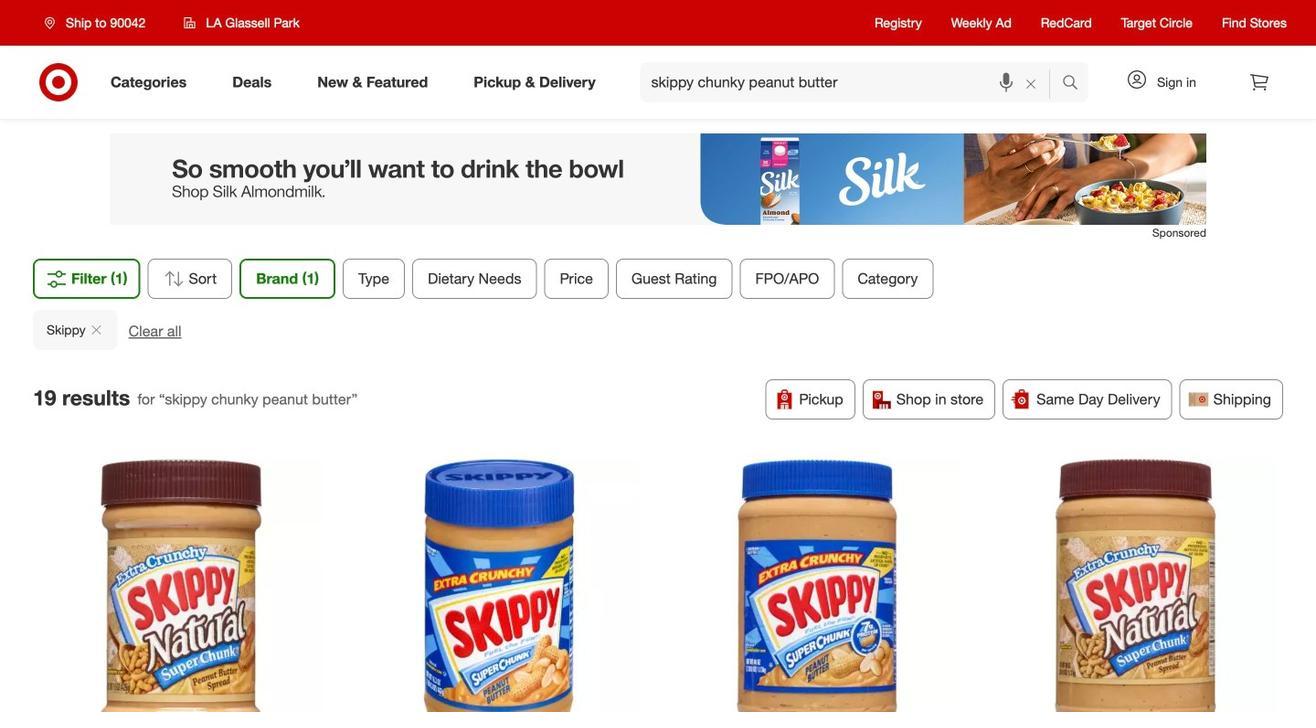 Task type: locate. For each thing, give the bounding box(es) containing it.
advertisement element
[[110, 133, 1207, 225]]

skippy natural super chunk peanut butter - 15oz image
[[40, 459, 322, 712], [40, 459, 322, 712]]

skippy natural chunky peanut butter - 40oz image
[[994, 459, 1277, 712], [994, 459, 1277, 712]]

skippy chunky peanut butter - 40oz image
[[676, 459, 958, 712], [676, 459, 958, 712]]

skippy chunky peanut butter - 16.3oz image
[[358, 459, 640, 712], [358, 459, 640, 712]]

What can we help you find? suggestions appear below search field
[[640, 62, 1067, 102]]



Task type: vqa. For each thing, say whether or not it's contained in the screenshot.
games
no



